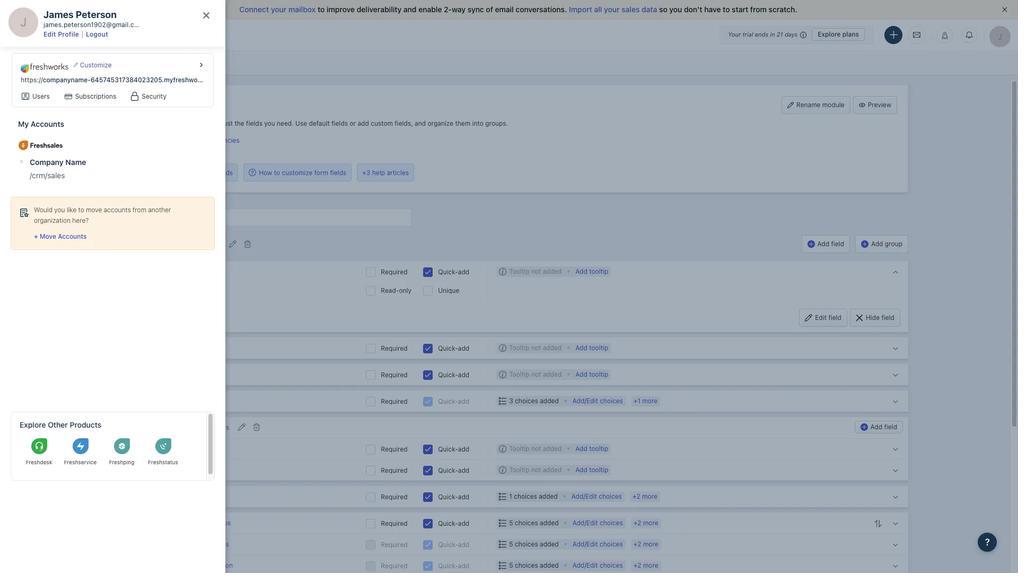 Task type: vqa. For each thing, say whether or not it's contained in the screenshot.
container_WX8MsF4aQZ5i3RN1 icon
no



Task type: describe. For each thing, give the bounding box(es) containing it.
6 required from the top
[[381, 466, 408, 474]]

9 quick- from the top
[[439, 541, 458, 549]]

+1
[[634, 397, 641, 405]]

information
[[178, 239, 223, 248]]

move
[[40, 233, 56, 241]]

email
[[495, 5, 514, 14]]

users list item
[[15, 90, 56, 103]]

1 vertical spatial and
[[415, 119, 426, 127]]

your trial ends in 21 days
[[729, 31, 798, 38]]

2 add tooltip from the top
[[576, 344, 609, 352]]

add/edit for subscription types
[[573, 540, 598, 548]]

would you like to move accounts from another organization here?
[[34, 206, 171, 225]]

customize link
[[74, 60, 112, 70]]

field for edit field button
[[829, 314, 842, 322]]

+3
[[363, 169, 371, 177]]

need.
[[277, 119, 294, 127]]

2 your from the left
[[605, 5, 620, 14]]

+2 more link for subscription status
[[634, 519, 659, 527]]

of
[[486, 5, 494, 14]]

dependencies
[[198, 136, 240, 144]]

products
[[70, 420, 102, 429]]

preview button
[[854, 96, 898, 114]]

how
[[259, 169, 272, 177]]

add field for add field button to the bottom
[[871, 423, 898, 431]]

edit field
[[816, 314, 842, 322]]

5 tooltip not added from the top
[[510, 466, 562, 474]]

way
[[452, 5, 466, 14]]

5 for types
[[510, 540, 514, 548]]

Search fields text field
[[136, 209, 412, 227]]

+3 help articles link
[[363, 168, 409, 177]]

added for 2nd the add tooltip link
[[543, 344, 562, 352]]

logout link
[[83, 30, 112, 38]]

start
[[732, 5, 749, 14]]

4 quick-add from the top
[[439, 397, 470, 405]]

3 quick- from the top
[[439, 371, 458, 379]]

group
[[886, 240, 903, 248]]

them
[[456, 119, 471, 127]]

+2 for subscription types
[[634, 540, 642, 548]]

security list item
[[125, 90, 173, 103]]

4 tooltip not added from the top
[[510, 445, 562, 453]]

hide field
[[867, 314, 895, 322]]

5 for reason
[[510, 561, 514, 569]]

like
[[67, 206, 77, 214]]

tooltip for 1st the add tooltip link from the top of the page
[[590, 267, 609, 275]]

subscriptions
[[75, 92, 116, 100]]

2 tooltip from the top
[[510, 344, 530, 352]]

trial
[[743, 31, 754, 38]]

4 not from the top
[[532, 445, 542, 453]]

add field for the topmost add field button
[[818, 240, 845, 248]]

other
[[48, 420, 68, 429]]

hide
[[867, 314, 880, 322]]

field for add field button to the bottom
[[885, 423, 898, 431]]

company
[[30, 158, 64, 167]]

deliverability
[[357, 5, 402, 14]]

7 quick-add from the top
[[439, 493, 470, 501]]

+2 for unsubscribe reason
[[634, 561, 642, 569]]

more for unsubscribe reason
[[644, 561, 659, 569]]

settings
[[69, 58, 99, 67]]

2 quick- from the top
[[439, 344, 458, 352]]

fields right form
[[330, 169, 347, 177]]

my accounts
[[18, 119, 64, 128]]

manage field dependencies link
[[147, 136, 245, 145]]

name
[[65, 158, 86, 167]]

more for subscription types
[[644, 540, 659, 548]]

1 tooltip from the top
[[510, 267, 530, 275]]

list containing users
[[14, 85, 211, 121]]

admin
[[45, 58, 67, 67]]

days
[[785, 31, 798, 38]]

how to customize form fields
[[259, 169, 347, 177]]

basic
[[154, 239, 176, 248]]

subscription status link
[[173, 519, 231, 527]]

5 add tooltip link from the top
[[576, 465, 609, 475]]

8 required from the top
[[381, 520, 408, 527]]

10 required from the top
[[381, 562, 408, 570]]

1 quick-add from the top
[[439, 268, 470, 276]]

data
[[642, 5, 658, 14]]

1 your from the left
[[271, 5, 287, 14]]

2 required from the top
[[381, 344, 408, 352]]

connect
[[240, 5, 269, 14]]

unsubscribe
[[173, 561, 211, 569]]

1 choices added
[[510, 492, 558, 500]]

1 add tooltip from the top
[[576, 267, 609, 275]]

freshstatus
[[148, 459, 178, 466]]

3 tooltip not added from the top
[[510, 370, 562, 378]]

2 not from the top
[[532, 344, 542, 352]]

company name link
[[30, 158, 204, 167]]

5 quick- from the top
[[439, 445, 458, 453]]

connect your mailbox to improve deliverability and enable 2-way sync of email conversations. import all your sales data so you don't have to start from scratch.
[[240, 5, 798, 14]]

fields,
[[395, 119, 413, 127]]

in
[[771, 31, 776, 38]]

form text image
[[152, 442, 168, 458]]

8 quick- from the top
[[439, 520, 458, 527]]

4 quick- from the top
[[439, 397, 458, 405]]

10 quick-add from the top
[[439, 562, 470, 570]]

+2 for subscription status
[[634, 519, 642, 527]]

contacts
[[161, 119, 187, 127]]

reason
[[213, 561, 233, 569]]

don't
[[685, 5, 703, 14]]

dialog containing james
[[0, 0, 226, 573]]

3 tooltip from the top
[[510, 370, 530, 378]]

security
[[142, 92, 167, 100]]

plans
[[843, 30, 860, 38]]

add/edit for unsubscribe reason
[[573, 561, 598, 569]]

+2 more for reason
[[634, 561, 659, 569]]

expand image
[[197, 63, 206, 67]]

+ move accounts
[[34, 233, 87, 241]]

2 quick-add from the top
[[439, 344, 470, 352]]

or
[[350, 119, 356, 127]]

1 quick- from the top
[[439, 268, 458, 276]]

3 quick-add from the top
[[439, 371, 470, 379]]

connect your mailbox link
[[240, 5, 318, 14]]

james peterson james.peterson1902@gmail.com
[[44, 9, 144, 28]]

tooltip for fifth the add tooltip link
[[590, 466, 609, 474]]

2 add tooltip link from the top
[[576, 343, 609, 353]]

sync
[[468, 5, 484, 14]]

freshstatus button
[[144, 433, 183, 472]]

add/edit choices link for unsubscribe reason
[[573, 560, 623, 571]]

what are contact fields link
[[152, 168, 233, 177]]

organize
[[428, 119, 454, 127]]

7 required from the top
[[381, 493, 408, 501]]

add/edit choices link for subscription status
[[573, 518, 623, 529]]

1 horizontal spatial you
[[264, 119, 275, 127]]

mailbox
[[289, 5, 316, 14]]

james.peterson1902@gmail.com
[[44, 20, 144, 28]]

5 choices added for unsubscribe reason
[[510, 561, 559, 569]]

here?
[[72, 217, 89, 225]]

work
[[173, 466, 189, 474]]

1 vertical spatial accounts
[[58, 233, 87, 241]]

subscription types
[[173, 540, 229, 548]]

https://
[[21, 76, 43, 84]]

mobile
[[173, 445, 193, 453]]

import all your sales data link
[[569, 5, 660, 14]]

telephone numbers
[[170, 423, 229, 431]]

add/edit choices for types
[[573, 540, 623, 548]]

5 for status
[[510, 519, 514, 527]]

import
[[569, 5, 593, 14]]

with
[[208, 119, 220, 127]]

manage
[[157, 136, 181, 144]]

+
[[34, 233, 38, 241]]

have
[[705, 5, 722, 14]]

edit for edit profile
[[44, 30, 56, 38]]

added for add/edit choices 'link' corresponding to unsubscribe reason
[[540, 561, 559, 569]]

5 tooltip from the top
[[510, 466, 530, 474]]

all
[[595, 5, 603, 14]]

explore for explore plans
[[818, 30, 841, 38]]

field for the topmost add field button
[[832, 240, 845, 248]]

645745317384023205.myfreshworks.com
[[91, 76, 222, 84]]

contact
[[191, 169, 215, 177]]

3 required from the top
[[381, 371, 408, 379]]

5 quick-add from the top
[[439, 445, 470, 453]]



Task type: locate. For each thing, give the bounding box(es) containing it.
edit profile link
[[44, 30, 83, 38]]

subscriptions link
[[75, 92, 116, 101]]

freshworks logo image
[[21, 63, 68, 73]]

edit field button
[[800, 309, 848, 327]]

1 add tooltip link from the top
[[576, 266, 609, 277]]

dialog
[[0, 0, 226, 573]]

contacts
[[170, 99, 210, 110]]

2 vertical spatial 5
[[510, 561, 514, 569]]

subscription status
[[173, 519, 231, 527]]

+2
[[633, 492, 641, 500], [634, 519, 642, 527], [634, 540, 642, 548], [634, 561, 642, 569]]

add/edit choices
[[573, 397, 624, 405], [572, 492, 622, 500], [573, 519, 623, 527], [573, 540, 623, 548], [573, 561, 623, 569]]

to left start
[[723, 5, 731, 14]]

5 choices added for subscription status
[[510, 519, 559, 527]]

0 horizontal spatial add field button
[[802, 235, 851, 253]]

tooltip for fourth the add tooltip link from the top of the page
[[590, 445, 609, 453]]

0 horizontal spatial explore
[[20, 420, 46, 429]]

telephone
[[170, 423, 201, 431]]

subscription up unsubscribe
[[173, 540, 211, 548]]

tooltip
[[590, 267, 609, 275], [590, 344, 609, 352], [590, 370, 609, 378], [590, 445, 609, 453], [590, 466, 609, 474]]

2 vertical spatial you
[[54, 206, 65, 214]]

2 horizontal spatial you
[[670, 5, 683, 14]]

send email image
[[914, 30, 921, 39]]

from left another
[[133, 206, 146, 214]]

to right how
[[274, 169, 280, 177]]

to right mailbox
[[318, 5, 325, 14]]

read-only
[[381, 287, 412, 294]]

0 vertical spatial 5
[[510, 519, 514, 527]]

to right like
[[78, 206, 84, 214]]

accounts right my
[[31, 119, 64, 128]]

1 vertical spatial edit
[[816, 314, 827, 322]]

faster
[[189, 119, 206, 127]]

more for subscription status
[[644, 519, 659, 527]]

1 5 choices added from the top
[[510, 519, 559, 527]]

would
[[34, 206, 53, 214]]

add tooltip link
[[576, 266, 609, 277], [576, 343, 609, 353], [576, 369, 609, 380], [576, 444, 609, 454], [576, 465, 609, 475]]

your
[[729, 31, 742, 38]]

6 quick-add from the top
[[439, 466, 470, 474]]

explore other products
[[20, 420, 102, 429]]

3 not from the top
[[532, 370, 542, 378]]

0 vertical spatial subscription
[[173, 519, 211, 527]]

add/edit choices link for subscription types
[[573, 539, 623, 550]]

and right fields,
[[415, 119, 426, 127]]

users
[[32, 92, 50, 100]]

subscription for subscription status
[[173, 519, 211, 527]]

you
[[670, 5, 683, 14], [264, 119, 275, 127], [54, 206, 65, 214]]

0 horizontal spatial from
[[133, 206, 146, 214]]

custom
[[371, 119, 393, 127]]

5 choices added for subscription types
[[510, 540, 559, 548]]

another
[[148, 206, 171, 214]]

explore left other
[[20, 420, 46, 429]]

1 horizontal spatial your
[[605, 5, 620, 14]]

default
[[309, 119, 330, 127]]

2 tooltip not added from the top
[[510, 344, 562, 352]]

you inside would you like to move accounts from another organization here?
[[54, 206, 65, 214]]

0 horizontal spatial you
[[54, 206, 65, 214]]

tooltip for 3rd the add tooltip link from the bottom of the page
[[590, 370, 609, 378]]

added for add/edit choices 'link' associated with subscription status
[[540, 519, 559, 527]]

3 add tooltip from the top
[[576, 370, 609, 378]]

close image
[[1003, 7, 1008, 12]]

6 quick- from the top
[[439, 466, 458, 474]]

4 required from the top
[[381, 397, 408, 405]]

1 vertical spatial add field
[[871, 423, 898, 431]]

5 add tooltip from the top
[[576, 466, 609, 474]]

added for fourth the add tooltip link from the top of the page
[[543, 445, 562, 453]]

10 quick- from the top
[[439, 562, 458, 570]]

hide field button
[[851, 309, 901, 327]]

edit inside button
[[816, 314, 827, 322]]

freshservice button
[[61, 433, 100, 472]]

4 tooltip from the top
[[510, 445, 530, 453]]

unsubscribe reason
[[173, 561, 233, 569]]

explore plans link
[[813, 28, 866, 41]]

+2 more for status
[[634, 519, 659, 527]]

accounts
[[104, 206, 131, 214]]

0 vertical spatial edit
[[44, 30, 56, 38]]

5 choices added
[[510, 519, 559, 527], [510, 540, 559, 548], [510, 561, 559, 569]]

form text image
[[152, 463, 168, 479]]

to inside would you like to move accounts from another organization here?
[[78, 206, 84, 214]]

accounts
[[31, 119, 64, 128], [58, 233, 87, 241]]

9 required from the top
[[381, 541, 408, 549]]

0 vertical spatial and
[[404, 5, 417, 14]]

telephone numbers link
[[170, 423, 229, 432]]

+1 more link
[[634, 397, 658, 405]]

preview
[[869, 101, 892, 109]]

work link
[[173, 466, 189, 474]]

5 tooltip from the top
[[590, 466, 609, 474]]

0 vertical spatial 5 choices added
[[510, 519, 559, 527]]

from inside would you like to move accounts from another organization here?
[[133, 206, 146, 214]]

2 5 choices added from the top
[[510, 540, 559, 548]]

3 5 from the top
[[510, 561, 514, 569]]

manage field dependencies
[[157, 136, 240, 144]]

freshservice
[[64, 459, 97, 466]]

explore inside dialog
[[20, 420, 46, 429]]

james
[[44, 9, 74, 20]]

freshping button
[[102, 433, 141, 472]]

1 vertical spatial you
[[264, 119, 275, 127]]

Search your CRM... text field
[[47, 26, 153, 44]]

profile
[[58, 30, 79, 38]]

you left like
[[54, 206, 65, 214]]

2-
[[444, 5, 452, 14]]

edit left profile
[[44, 30, 56, 38]]

1 horizontal spatial from
[[751, 5, 767, 14]]

1 vertical spatial subscription
[[173, 540, 211, 548]]

field inside button
[[882, 314, 895, 322]]

edit
[[44, 30, 56, 38], [816, 314, 827, 322]]

status
[[213, 519, 231, 527]]

basic information
[[154, 239, 223, 248]]

0 horizontal spatial add field
[[818, 240, 845, 248]]

3 tooltip from the top
[[590, 370, 609, 378]]

added for 3rd the add tooltip link from the bottom of the page
[[543, 370, 562, 378]]

3 add tooltip link from the top
[[576, 369, 609, 380]]

your
[[271, 5, 287, 14], [605, 5, 620, 14]]

you right so
[[670, 5, 683, 14]]

5 not from the top
[[532, 466, 542, 474]]

fields right contact
[[217, 169, 233, 177]]

subscription
[[173, 519, 211, 527], [173, 540, 211, 548]]

0 vertical spatial explore
[[818, 30, 841, 38]]

0 vertical spatial add field
[[818, 240, 845, 248]]

quick-
[[439, 268, 458, 276], [439, 344, 458, 352], [439, 371, 458, 379], [439, 397, 458, 405], [439, 445, 458, 453], [439, 466, 458, 474], [439, 493, 458, 501], [439, 520, 458, 527], [439, 541, 458, 549], [439, 562, 458, 570]]

freshdesk
[[26, 459, 52, 466]]

add group
[[872, 240, 903, 248]]

0 horizontal spatial edit
[[44, 30, 56, 38]]

close button image
[[203, 12, 210, 19]]

1 horizontal spatial edit
[[816, 314, 827, 322]]

groups.
[[486, 119, 509, 127]]

logout
[[86, 30, 108, 38]]

2 5 from the top
[[510, 540, 514, 548]]

4 add tooltip from the top
[[576, 445, 609, 453]]

add/edit choices for status
[[573, 519, 623, 527]]

subscription up subscription types
[[173, 519, 211, 527]]

3 choices added
[[510, 397, 559, 405]]

5 required from the top
[[381, 445, 408, 453]]

fields right the
[[246, 119, 263, 127]]

1 vertical spatial 5
[[510, 540, 514, 548]]

enable
[[419, 5, 442, 14]]

0 vertical spatial you
[[670, 5, 683, 14]]

7 quick- from the top
[[439, 493, 458, 501]]

unsubscribe reason link
[[173, 561, 233, 569]]

you left need.
[[264, 119, 275, 127]]

rename module button
[[782, 96, 851, 114]]

+2 more
[[633, 492, 658, 500], [634, 519, 659, 527], [634, 540, 659, 548], [634, 561, 659, 569]]

accounts down here?
[[58, 233, 87, 241]]

what's new image
[[942, 32, 949, 39]]

1 not from the top
[[532, 267, 542, 275]]

added for 1st the add tooltip link from the top of the page
[[543, 267, 562, 275]]

rename module
[[797, 101, 845, 109]]

what
[[162, 169, 178, 177]]

21
[[777, 31, 784, 38]]

your left mailbox
[[271, 5, 287, 14]]

8 quick-add from the top
[[439, 520, 470, 527]]

what are contact fields
[[162, 169, 233, 177]]

2 tooltip from the top
[[590, 344, 609, 352]]

1 vertical spatial explore
[[20, 420, 46, 429]]

add/edit choices for reason
[[573, 561, 623, 569]]

+2 more link for unsubscribe reason
[[634, 561, 659, 569]]

edit left the "hide"
[[816, 314, 827, 322]]

fields left or
[[332, 119, 348, 127]]

3 5 choices added from the top
[[510, 561, 559, 569]]

quick-add
[[439, 268, 470, 276], [439, 344, 470, 352], [439, 371, 470, 379], [439, 397, 470, 405], [439, 445, 470, 453], [439, 466, 470, 474], [439, 493, 470, 501], [439, 520, 470, 527], [439, 541, 470, 549], [439, 562, 470, 570]]

explore left plans at the top of the page
[[818, 30, 841, 38]]

explore
[[818, 30, 841, 38], [20, 420, 46, 429]]

/crm/sales
[[30, 171, 65, 180]]

subscriptions list item
[[58, 90, 123, 103]]

4 add tooltip link from the top
[[576, 444, 609, 454]]

list
[[14, 85, 211, 121]]

1 vertical spatial add field button
[[855, 421, 904, 434]]

customize
[[282, 169, 313, 177]]

1 vertical spatial 5 choices added
[[510, 540, 559, 548]]

the
[[235, 119, 245, 127]]

add group button
[[856, 235, 909, 253]]

users link
[[32, 92, 50, 101]]

1 vertical spatial from
[[133, 206, 146, 214]]

field for hide field button
[[882, 314, 895, 322]]

1 required from the top
[[381, 268, 408, 276]]

form
[[315, 169, 329, 177]]

1 tooltip not added from the top
[[510, 267, 562, 275]]

companyname-
[[43, 76, 91, 84]]

add tooltip
[[576, 267, 609, 275], [576, 344, 609, 352], [576, 370, 609, 378], [576, 445, 609, 453], [576, 466, 609, 474]]

2 vertical spatial 5 choices added
[[510, 561, 559, 569]]

from right start
[[751, 5, 767, 14]]

security link
[[142, 92, 167, 101]]

subscription for subscription types
[[173, 540, 211, 548]]

1
[[510, 492, 513, 500]]

your right all
[[605, 5, 620, 14]]

1 subscription from the top
[[173, 519, 211, 527]]

not
[[532, 267, 542, 275], [532, 344, 542, 352], [532, 370, 542, 378], [532, 445, 542, 453], [532, 466, 542, 474]]

scratch.
[[769, 5, 798, 14]]

edit for edit field
[[816, 314, 827, 322]]

https:// companyname-645745317384023205.myfreshworks.com
[[21, 76, 222, 84]]

explore for explore other products
[[20, 420, 46, 429]]

+2 more for types
[[634, 540, 659, 548]]

added for fifth the add tooltip link
[[543, 466, 562, 474]]

0 horizontal spatial your
[[271, 5, 287, 14]]

1 5 from the top
[[510, 519, 514, 527]]

0 vertical spatial add field button
[[802, 235, 851, 253]]

and
[[404, 5, 417, 14], [415, 119, 426, 127]]

add/edit for subscription status
[[573, 519, 598, 527]]

4 tooltip from the top
[[590, 445, 609, 453]]

ends
[[756, 31, 769, 38]]

1 horizontal spatial add field button
[[855, 421, 904, 434]]

add field
[[818, 240, 845, 248], [871, 423, 898, 431]]

2 subscription from the top
[[173, 540, 211, 548]]

+1 more
[[634, 397, 658, 405]]

added
[[543, 267, 562, 275], [543, 344, 562, 352], [543, 370, 562, 378], [540, 397, 559, 405], [543, 445, 562, 453], [543, 466, 562, 474], [539, 492, 558, 500], [540, 519, 559, 527], [540, 540, 559, 548], [540, 561, 559, 569]]

3
[[510, 397, 514, 405]]

added for add/edit choices 'link' related to subscription types
[[540, 540, 559, 548]]

9 quick-add from the top
[[439, 541, 470, 549]]

0 vertical spatial from
[[751, 5, 767, 14]]

+2 more link for subscription types
[[634, 540, 659, 548]]

fields
[[246, 119, 263, 127], [332, 119, 348, 127], [217, 169, 233, 177], [330, 169, 347, 177]]

1 horizontal spatial explore
[[818, 30, 841, 38]]

1 tooltip from the top
[[590, 267, 609, 275]]

tooltip for 2nd the add tooltip link
[[590, 344, 609, 352]]

and left the enable
[[404, 5, 417, 14]]

add field button
[[802, 235, 851, 253], [855, 421, 904, 434]]

0 vertical spatial accounts
[[31, 119, 64, 128]]

module
[[823, 101, 845, 109]]

1 horizontal spatial add field
[[871, 423, 898, 431]]



